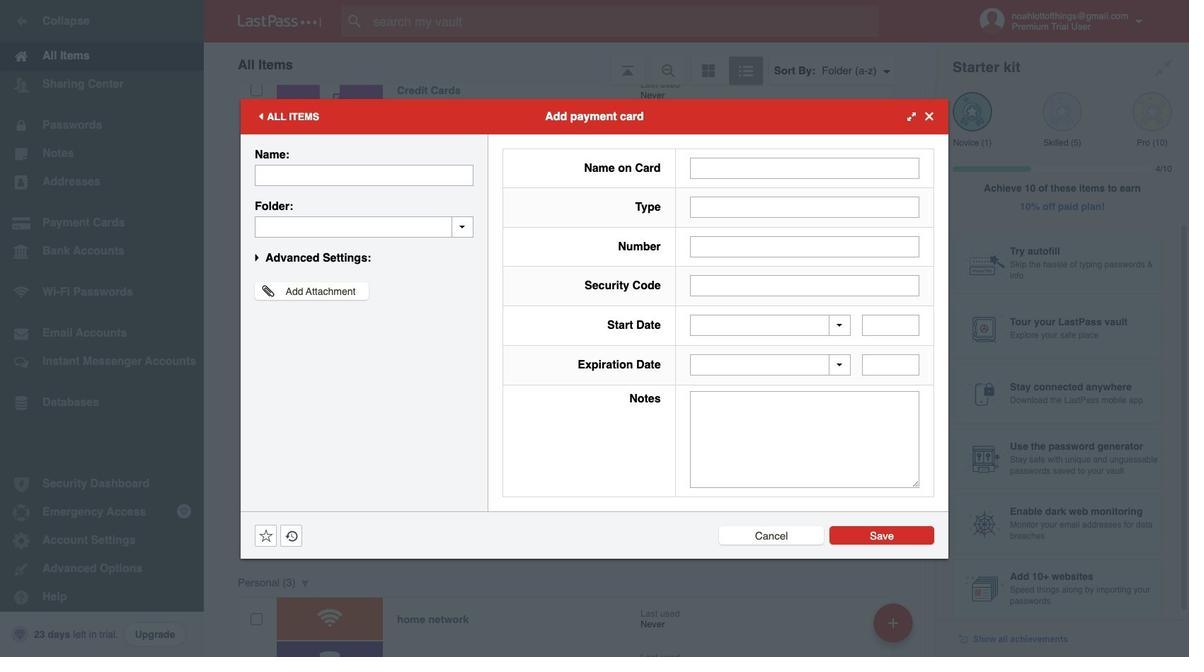 Task type: describe. For each thing, give the bounding box(es) containing it.
Search search field
[[341, 6, 907, 37]]

vault options navigation
[[204, 42, 936, 85]]

search my vault text field
[[341, 6, 907, 37]]

lastpass image
[[238, 15, 322, 28]]



Task type: locate. For each thing, give the bounding box(es) containing it.
None text field
[[690, 158, 920, 179], [255, 165, 474, 186], [255, 216, 474, 238], [690, 236, 920, 258], [863, 355, 920, 376], [690, 158, 920, 179], [255, 165, 474, 186], [255, 216, 474, 238], [690, 236, 920, 258], [863, 355, 920, 376]]

new item navigation
[[869, 600, 922, 658]]

new item image
[[889, 619, 899, 629]]

dialog
[[241, 99, 949, 559]]

main navigation navigation
[[0, 0, 204, 658]]

None text field
[[690, 197, 920, 218], [690, 276, 920, 297], [863, 315, 920, 337], [690, 391, 920, 488], [690, 197, 920, 218], [690, 276, 920, 297], [863, 315, 920, 337], [690, 391, 920, 488]]



Task type: vqa. For each thing, say whether or not it's contained in the screenshot.
'caret right' ICON
no



